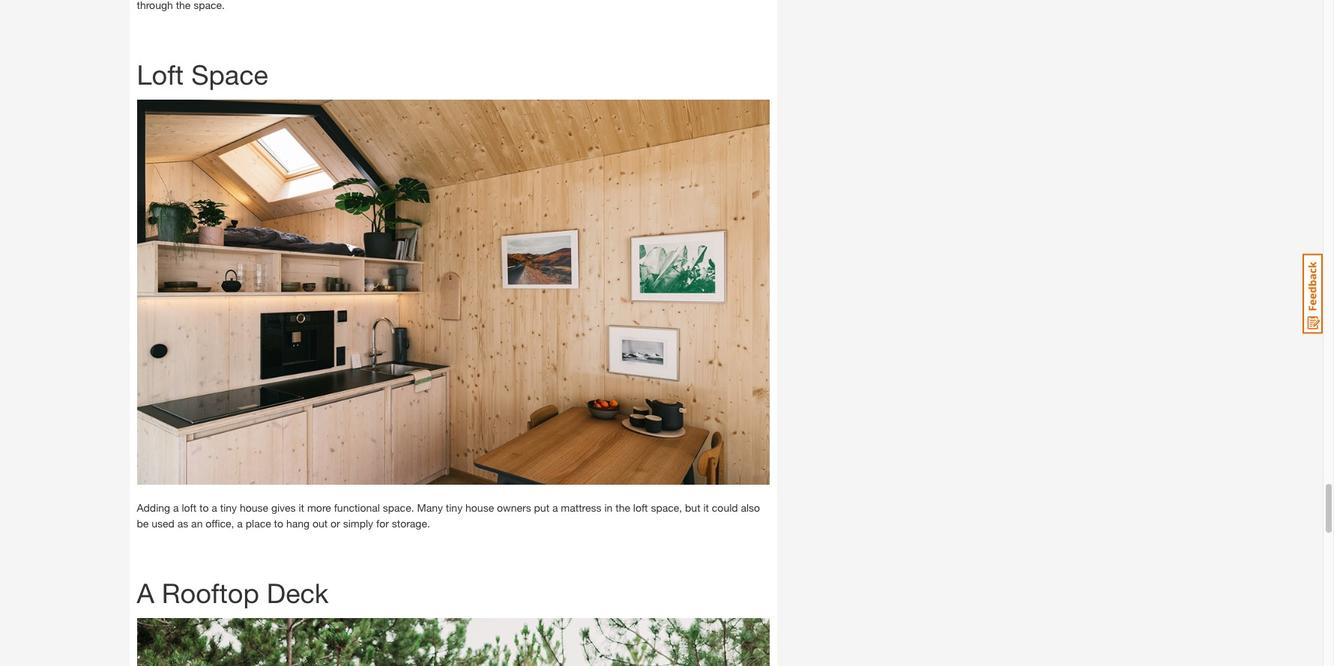 Task type: vqa. For each thing, say whether or not it's contained in the screenshot.
the in
yes



Task type: locate. For each thing, give the bounding box(es) containing it.
house up 'place'
[[240, 502, 269, 515]]

to down gives
[[274, 518, 284, 530]]

a up office,
[[212, 502, 217, 515]]

but
[[686, 502, 701, 515]]

tiny
[[220, 502, 237, 515], [446, 502, 463, 515]]

2 loft from the left
[[634, 502, 648, 515]]

it right "but"
[[704, 502, 709, 515]]

1 horizontal spatial loft
[[634, 502, 648, 515]]

more
[[307, 502, 331, 515]]

space.
[[383, 502, 414, 515]]

used
[[152, 518, 175, 530]]

put
[[534, 502, 550, 515]]

storage.
[[392, 518, 430, 530]]

1 horizontal spatial tiny
[[446, 502, 463, 515]]

could
[[712, 502, 738, 515]]

deck
[[267, 578, 329, 610]]

loft
[[182, 502, 197, 515], [634, 502, 648, 515]]

a rooftop deck
[[137, 578, 329, 610]]

0 horizontal spatial to
[[199, 502, 209, 515]]

loft up as in the bottom left of the page
[[182, 502, 197, 515]]

to
[[199, 502, 209, 515], [274, 518, 284, 530]]

it up hang
[[299, 502, 305, 515]]

simply
[[343, 518, 374, 530]]

mattress
[[561, 502, 602, 515]]

place
[[246, 518, 271, 530]]

0 horizontal spatial house
[[240, 502, 269, 515]]

1 horizontal spatial house
[[466, 502, 494, 515]]

loft right the
[[634, 502, 648, 515]]

feedback link image
[[1303, 253, 1324, 334]]

a
[[173, 502, 179, 515], [212, 502, 217, 515], [553, 502, 558, 515], [237, 518, 243, 530]]

or
[[331, 518, 340, 530]]

1 horizontal spatial it
[[704, 502, 709, 515]]

loft space
[[137, 58, 268, 90]]

1 horizontal spatial to
[[274, 518, 284, 530]]

1 vertical spatial to
[[274, 518, 284, 530]]

house
[[240, 502, 269, 515], [466, 502, 494, 515]]

0 horizontal spatial it
[[299, 502, 305, 515]]

a right the put
[[553, 502, 558, 515]]

0 horizontal spatial tiny
[[220, 502, 237, 515]]

tiny right many
[[446, 502, 463, 515]]

0 horizontal spatial loft
[[182, 502, 197, 515]]

functional
[[334, 502, 380, 515]]

the
[[616, 502, 631, 515]]

an
[[191, 518, 203, 530]]

house left owners
[[466, 502, 494, 515]]

2 house from the left
[[466, 502, 494, 515]]

it
[[299, 502, 305, 515], [704, 502, 709, 515]]

to up an
[[199, 502, 209, 515]]

space,
[[651, 502, 683, 515]]

two people holding porcelain cups sit in folding lounge chairs with cloth seats on a rooftop deck. image
[[137, 619, 770, 667]]

space
[[191, 58, 268, 90]]

tiny up office,
[[220, 502, 237, 515]]

1 it from the left
[[299, 502, 305, 515]]



Task type: describe. For each thing, give the bounding box(es) containing it.
in
[[605, 502, 613, 515]]

0 vertical spatial to
[[199, 502, 209, 515]]

as
[[178, 518, 188, 530]]

be
[[137, 518, 149, 530]]

office,
[[206, 518, 234, 530]]

out
[[313, 518, 328, 530]]

rooftop
[[162, 578, 259, 610]]

a up as in the bottom left of the page
[[173, 502, 179, 515]]

a loft space with a skylight is above the shelves of a kitchen space that includes a sink and cooktop and a small table. image
[[137, 99, 770, 485]]

1 house from the left
[[240, 502, 269, 515]]

gives
[[271, 502, 296, 515]]

1 tiny from the left
[[220, 502, 237, 515]]

also
[[741, 502, 761, 515]]

2 tiny from the left
[[446, 502, 463, 515]]

hang
[[286, 518, 310, 530]]

a left 'place'
[[237, 518, 243, 530]]

adding
[[137, 502, 170, 515]]

2 it from the left
[[704, 502, 709, 515]]

owners
[[497, 502, 531, 515]]

a
[[137, 578, 154, 610]]

loft
[[137, 58, 184, 90]]

adding a loft to a tiny house gives it more functional space. many tiny house owners put a mattress in the loft space, but it could also be used as an office, a place to hang out or simply for storage.
[[137, 502, 761, 530]]

many
[[417, 502, 443, 515]]

for
[[376, 518, 389, 530]]

1 loft from the left
[[182, 502, 197, 515]]



